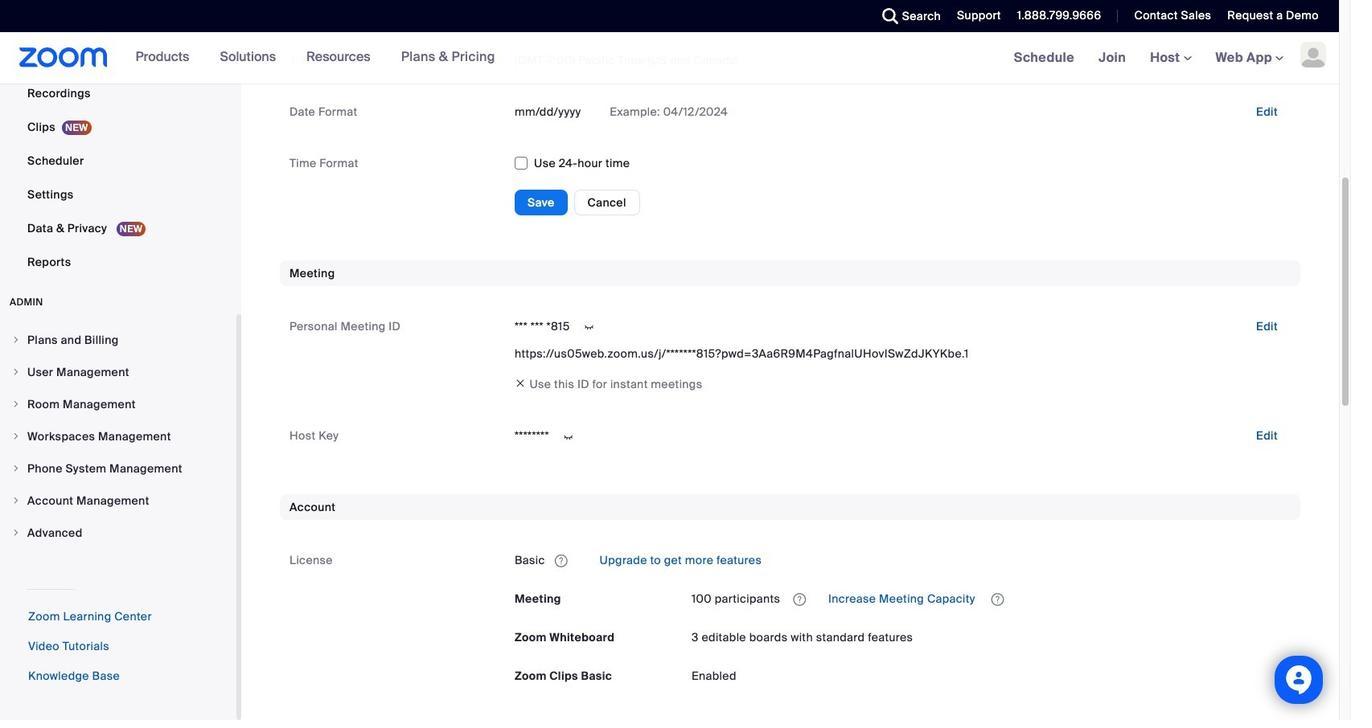 Task type: describe. For each thing, give the bounding box(es) containing it.
5 menu item from the top
[[0, 454, 237, 484]]

show host key image
[[556, 430, 581, 445]]

zoom logo image
[[19, 47, 107, 68]]

1 menu item from the top
[[0, 325, 237, 356]]

2 right image from the top
[[11, 464, 21, 474]]

1 right image from the top
[[11, 335, 21, 345]]

1 vertical spatial application
[[692, 586, 1291, 612]]

show personal meeting id image
[[576, 321, 602, 335]]

admin menu menu
[[0, 325, 237, 550]]

7 menu item from the top
[[0, 518, 237, 549]]

meetings navigation
[[1002, 32, 1339, 84]]

4 menu item from the top
[[0, 422, 237, 452]]

learn more about your license type image
[[553, 556, 569, 567]]



Task type: locate. For each thing, give the bounding box(es) containing it.
learn more about your meeting license image
[[789, 593, 811, 607]]

6 menu item from the top
[[0, 486, 237, 516]]

0 vertical spatial right image
[[11, 400, 21, 409]]

3 right image from the top
[[11, 432, 21, 442]]

profile picture image
[[1301, 42, 1327, 68]]

4 right image from the top
[[11, 496, 21, 506]]

2 menu item from the top
[[0, 357, 237, 388]]

right image
[[11, 400, 21, 409], [11, 464, 21, 474], [11, 529, 21, 538]]

0 vertical spatial application
[[515, 548, 1291, 573]]

banner
[[0, 32, 1339, 84]]

personal menu menu
[[0, 0, 237, 280]]

2 right image from the top
[[11, 368, 21, 377]]

3 right image from the top
[[11, 529, 21, 538]]

application
[[515, 548, 1291, 573], [692, 586, 1291, 612]]

right image
[[11, 335, 21, 345], [11, 368, 21, 377], [11, 432, 21, 442], [11, 496, 21, 506]]

menu item
[[0, 325, 237, 356], [0, 357, 237, 388], [0, 389, 237, 420], [0, 422, 237, 452], [0, 454, 237, 484], [0, 486, 237, 516], [0, 518, 237, 549]]

2 vertical spatial right image
[[11, 529, 21, 538]]

product information navigation
[[107, 32, 508, 84]]

1 vertical spatial right image
[[11, 464, 21, 474]]

3 menu item from the top
[[0, 389, 237, 420]]

1 right image from the top
[[11, 400, 21, 409]]



Task type: vqa. For each thing, say whether or not it's contained in the screenshot.
Show Host Key "Icon"
yes



